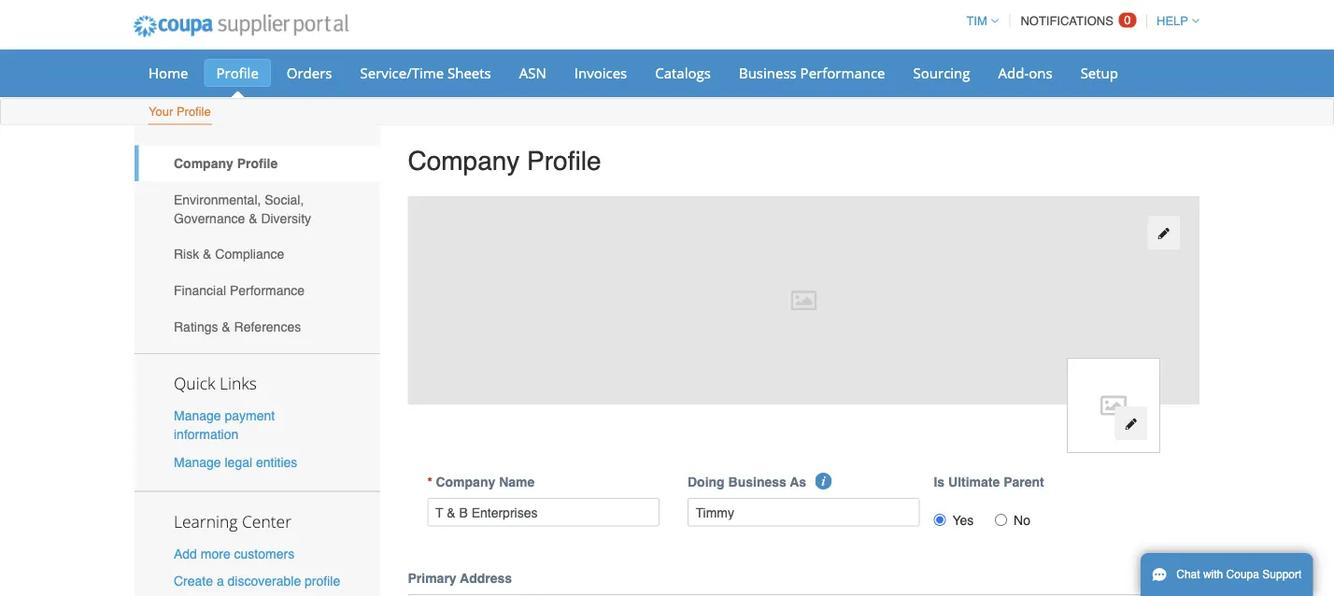 Task type: locate. For each thing, give the bounding box(es) containing it.
invoices
[[574, 63, 627, 82]]

primary address
[[408, 571, 512, 586]]

your profile
[[149, 105, 211, 119]]

1 vertical spatial change image image
[[1125, 418, 1138, 431]]

& for references
[[222, 319, 231, 334]]

profile down coupa supplier portal image
[[216, 63, 259, 82]]

manage legal entities
[[174, 455, 297, 470]]

business performance
[[739, 63, 885, 82]]

tim
[[967, 14, 987, 28]]

performance for financial performance
[[230, 283, 305, 298]]

tim link
[[958, 14, 999, 28]]

business left as
[[728, 475, 787, 490]]

1 horizontal spatial performance
[[800, 63, 885, 82]]

None radio
[[934, 514, 946, 526], [995, 514, 1007, 526], [934, 514, 946, 526], [995, 514, 1007, 526]]

change image image for background "image"
[[1157, 227, 1171, 240]]

change image image
[[1157, 227, 1171, 240], [1125, 418, 1138, 431]]

business
[[739, 63, 797, 82], [728, 475, 787, 490]]

1 vertical spatial performance
[[230, 283, 305, 298]]

Doing Business As text field
[[688, 498, 920, 527]]

references
[[234, 319, 301, 334]]

1 vertical spatial &
[[203, 247, 212, 262]]

company down the sheets
[[408, 146, 520, 176]]

ratings & references
[[174, 319, 301, 334]]

None text field
[[428, 498, 660, 527]]

financial performance
[[174, 283, 305, 298]]

sheets
[[448, 63, 491, 82]]

environmental, social, governance & diversity
[[174, 192, 311, 226]]

additional information image
[[815, 473, 832, 490]]

business right catalogs
[[739, 63, 797, 82]]

service/time sheets
[[360, 63, 491, 82]]

home link
[[136, 59, 200, 87]]

support
[[1263, 568, 1302, 581]]

0 vertical spatial &
[[249, 211, 257, 226]]

manage inside manage payment information
[[174, 408, 221, 423]]

chat
[[1177, 568, 1200, 581]]

& left diversity
[[249, 211, 257, 226]]

company profile down asn link
[[408, 146, 601, 176]]

& right ratings
[[222, 319, 231, 334]]

company
[[408, 146, 520, 176], [174, 156, 233, 171], [436, 475, 495, 490]]

learning
[[174, 510, 238, 532]]

navigation
[[958, 3, 1200, 39]]

profile
[[216, 63, 259, 82], [176, 105, 211, 119], [527, 146, 601, 176], [237, 156, 278, 171]]

compliance
[[215, 247, 284, 262]]

profile down asn link
[[527, 146, 601, 176]]

ratings
[[174, 319, 218, 334]]

payment
[[225, 408, 275, 423]]

company right * in the bottom left of the page
[[436, 475, 495, 490]]

notifications 0
[[1021, 13, 1131, 28]]

coupa
[[1227, 568, 1260, 581]]

0 vertical spatial manage
[[174, 408, 221, 423]]

2 vertical spatial &
[[222, 319, 231, 334]]

0 horizontal spatial performance
[[230, 283, 305, 298]]

your profile link
[[148, 100, 212, 125]]

manage for manage payment information
[[174, 408, 221, 423]]

0 horizontal spatial change image image
[[1125, 418, 1138, 431]]

service/time
[[360, 63, 444, 82]]

center
[[242, 510, 292, 532]]

0 vertical spatial performance
[[800, 63, 885, 82]]

manage payment information
[[174, 408, 275, 442]]

parent
[[1004, 475, 1044, 490]]

1 manage from the top
[[174, 408, 221, 423]]

& right risk
[[203, 247, 212, 262]]

1 horizontal spatial change image image
[[1157, 227, 1171, 240]]

risk
[[174, 247, 199, 262]]

create
[[174, 574, 213, 588]]

manage down information
[[174, 455, 221, 470]]

add-ons
[[998, 63, 1053, 82]]

company profile up environmental,
[[174, 156, 278, 171]]

asn link
[[507, 59, 559, 87]]

2 manage from the top
[[174, 455, 221, 470]]

chat with coupa support
[[1177, 568, 1302, 581]]

0 vertical spatial business
[[739, 63, 797, 82]]

is ultimate parent
[[934, 475, 1044, 490]]

performance
[[800, 63, 885, 82], [230, 283, 305, 298]]

0 horizontal spatial &
[[203, 247, 212, 262]]

1 vertical spatial manage
[[174, 455, 221, 470]]

&
[[249, 211, 257, 226], [203, 247, 212, 262], [222, 319, 231, 334]]

profile right your at the left top of page
[[176, 105, 211, 119]]

environmental, social, governance & diversity link
[[135, 181, 380, 236]]

company profile
[[408, 146, 601, 176], [174, 156, 278, 171]]

0 vertical spatial change image image
[[1157, 227, 1171, 240]]

1 horizontal spatial company profile
[[408, 146, 601, 176]]

1 horizontal spatial &
[[222, 319, 231, 334]]

profile inside 'link'
[[176, 105, 211, 119]]

& inside environmental, social, governance & diversity
[[249, 211, 257, 226]]

2 horizontal spatial &
[[249, 211, 257, 226]]

learning center
[[174, 510, 292, 532]]

quick links
[[174, 372, 257, 394]]

manage
[[174, 408, 221, 423], [174, 455, 221, 470]]

notifications
[[1021, 14, 1114, 28]]

manage up information
[[174, 408, 221, 423]]



Task type: describe. For each thing, give the bounding box(es) containing it.
is
[[934, 475, 945, 490]]

financial
[[174, 283, 226, 298]]

0
[[1124, 13, 1131, 27]]

customers
[[234, 546, 295, 561]]

* company name
[[428, 475, 535, 490]]

entities
[[256, 455, 297, 470]]

more
[[201, 546, 231, 561]]

help
[[1157, 14, 1189, 28]]

create a discoverable profile
[[174, 574, 340, 588]]

profile link
[[204, 59, 271, 87]]

sourcing
[[913, 63, 970, 82]]

setup
[[1081, 63, 1119, 82]]

information
[[174, 427, 239, 442]]

service/time sheets link
[[348, 59, 503, 87]]

risk & compliance link
[[135, 236, 380, 272]]

business performance link
[[727, 59, 898, 87]]

performance for business performance
[[800, 63, 885, 82]]

sourcing link
[[901, 59, 983, 87]]

setup link
[[1069, 59, 1131, 87]]

ons
[[1029, 63, 1053, 82]]

environmental,
[[174, 192, 261, 207]]

discoverable
[[228, 574, 301, 588]]

create a discoverable profile link
[[174, 574, 340, 588]]

yes
[[953, 513, 974, 528]]

financial performance link
[[135, 272, 380, 308]]

ultimate
[[949, 475, 1000, 490]]

social,
[[265, 192, 304, 207]]

orders link
[[275, 59, 344, 87]]

legal
[[225, 455, 252, 470]]

*
[[428, 475, 433, 490]]

company up environmental,
[[174, 156, 233, 171]]

no
[[1014, 513, 1031, 528]]

doing business as
[[688, 475, 806, 490]]

ratings & references link
[[135, 308, 380, 345]]

company profile link
[[135, 145, 380, 181]]

add
[[174, 546, 197, 561]]

add-ons link
[[986, 59, 1065, 87]]

1 vertical spatial business
[[728, 475, 787, 490]]

diversity
[[261, 211, 311, 226]]

profile up social,
[[237, 156, 278, 171]]

add more customers
[[174, 546, 295, 561]]

primary
[[408, 571, 457, 586]]

0 horizontal spatial company profile
[[174, 156, 278, 171]]

home
[[149, 63, 188, 82]]

manage payment information link
[[174, 408, 275, 442]]

navigation containing notifications 0
[[958, 3, 1200, 39]]

manage legal entities link
[[174, 455, 297, 470]]

your
[[149, 105, 173, 119]]

profile
[[305, 574, 340, 588]]

add-
[[998, 63, 1029, 82]]

governance
[[174, 211, 245, 226]]

& for compliance
[[203, 247, 212, 262]]

manage for manage legal entities
[[174, 455, 221, 470]]

a
[[217, 574, 224, 588]]

help link
[[1148, 14, 1200, 28]]

name
[[499, 475, 535, 490]]

logo image
[[1067, 358, 1161, 453]]

as
[[790, 475, 806, 490]]

risk & compliance
[[174, 247, 284, 262]]

catalogs
[[655, 63, 711, 82]]

with
[[1204, 568, 1223, 581]]

coupa supplier portal image
[[121, 3, 361, 50]]

address
[[460, 571, 512, 586]]

links
[[220, 372, 257, 394]]

background image
[[408, 196, 1200, 405]]

orders
[[287, 63, 332, 82]]

change image image for "logo"
[[1125, 418, 1138, 431]]

quick
[[174, 372, 215, 394]]

add more customers link
[[174, 546, 295, 561]]

asn
[[519, 63, 546, 82]]

invoices link
[[562, 59, 639, 87]]

doing
[[688, 475, 725, 490]]

catalogs link
[[643, 59, 723, 87]]

chat with coupa support button
[[1141, 553, 1313, 596]]



Task type: vqa. For each thing, say whether or not it's contained in the screenshot.
Ratings & References
yes



